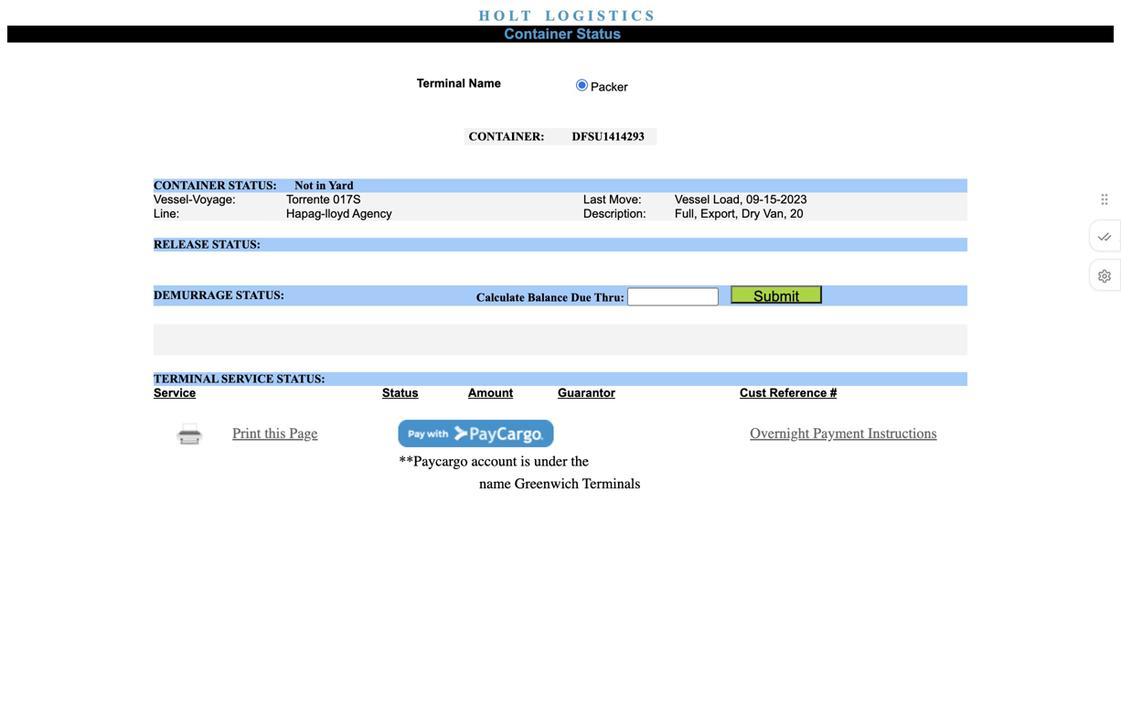 Task type: locate. For each thing, give the bounding box(es) containing it.
None radio
[[576, 79, 588, 91]]

0 vertical spatial status:
[[212, 238, 261, 251]]

1 horizontal spatial o
[[558, 7, 569, 24]]

017s
[[333, 193, 361, 206]]

1 horizontal spatial s
[[646, 7, 654, 24]]

t    l
[[521, 7, 555, 24]]

hapag-
[[286, 207, 325, 220]]

1 horizontal spatial status
[[577, 26, 621, 42]]

service
[[221, 372, 274, 385]]

status up **paycargo
[[382, 386, 419, 400]]

account
[[472, 453, 517, 469]]

0 horizontal spatial o
[[494, 7, 505, 24]]

load,
[[713, 193, 743, 206]]

name
[[479, 475, 511, 492]]

amount
[[468, 386, 513, 400]]

due
[[571, 291, 591, 304]]

reference
[[770, 386, 827, 400]]

1 s from the left
[[597, 7, 605, 24]]

page
[[289, 425, 318, 442]]

van,
[[764, 207, 787, 220]]

status down t
[[577, 26, 621, 42]]

not
[[295, 179, 313, 192]]

1 i from the left
[[588, 7, 594, 24]]

15-
[[764, 193, 781, 206]]

**paycargo account is under the name greenwich terminals
[[399, 453, 641, 492]]

1 o from the left
[[494, 7, 505, 24]]

overnight payment instructions
[[750, 425, 937, 442]]

i
[[588, 7, 594, 24], [622, 7, 628, 24]]

vessel-
[[154, 193, 193, 206]]

20
[[790, 207, 804, 220]]

o
[[494, 7, 505, 24], [558, 7, 569, 24]]

greenwich
[[515, 475, 579, 492]]

2023
[[781, 193, 807, 206]]

calculate balance due thru:
[[477, 291, 628, 304]]

export,
[[701, 207, 739, 220]]

1 horizontal spatial i
[[622, 7, 628, 24]]

status: right service
[[277, 372, 325, 385]]

o left l
[[494, 7, 505, 24]]

None text field
[[628, 287, 719, 306]]

2 s from the left
[[646, 7, 654, 24]]

2 vertical spatial status:
[[277, 372, 325, 385]]

overnight
[[750, 425, 810, 442]]

under
[[534, 453, 567, 469]]

calculate
[[477, 291, 525, 304]]

thru:
[[594, 291, 625, 304]]

0 horizontal spatial status
[[382, 386, 419, 400]]

status:
[[212, 238, 261, 251], [236, 289, 284, 302], [277, 372, 325, 385]]

status
[[577, 26, 621, 42], [382, 386, 419, 400]]

l
[[509, 7, 518, 24]]

guarantor
[[558, 386, 615, 400]]

1 vertical spatial status:
[[236, 289, 284, 302]]

vessel
[[675, 193, 710, 206]]

i right t
[[622, 7, 628, 24]]

dfsu1414293
[[572, 130, 645, 143]]

name
[[469, 76, 501, 90]]

2 i from the left
[[622, 7, 628, 24]]

1 vertical spatial status
[[382, 386, 419, 400]]

this
[[265, 425, 286, 442]]

agency
[[352, 207, 392, 220]]

description:
[[584, 207, 646, 220]]

0 horizontal spatial i
[[588, 7, 594, 24]]

i right the g
[[588, 7, 594, 24]]

in
[[316, 179, 326, 192]]

0 vertical spatial status
[[577, 26, 621, 42]]

last move:
[[584, 193, 642, 206]]

status: down voyage:
[[212, 238, 261, 251]]

s
[[597, 7, 605, 24], [646, 7, 654, 24]]

s left t
[[597, 7, 605, 24]]

full,
[[675, 207, 698, 220]]

t
[[609, 7, 618, 24]]

last
[[584, 193, 606, 206]]

move:
[[609, 193, 642, 206]]

lloyd
[[325, 207, 350, 220]]

print this page
[[233, 425, 318, 442]]

o left the g
[[558, 7, 569, 24]]

0 horizontal spatial s
[[597, 7, 605, 24]]

packer
[[591, 80, 628, 94]]

container
[[504, 26, 573, 42]]

s right the c
[[646, 7, 654, 24]]

None submit
[[731, 285, 822, 304]]

status: down release status: at the left
[[236, 289, 284, 302]]



Task type: describe. For each thing, give the bounding box(es) containing it.
torrente 017s
[[286, 193, 361, 206]]

torrente
[[286, 193, 330, 206]]

#
[[831, 386, 837, 400]]

status: for release
[[212, 238, 261, 251]]

container status:      not in yard
[[154, 179, 354, 192]]

release
[[154, 238, 209, 251]]

container:
[[469, 130, 545, 143]]

overnight payment instructions link
[[750, 425, 937, 442]]

is
[[521, 453, 531, 469]]

print
[[233, 425, 261, 442]]

vessel load, 09-15-2023
[[675, 193, 807, 206]]

demurrage
[[154, 289, 233, 302]]

line:
[[154, 207, 179, 220]]

terminal name
[[417, 76, 501, 90]]

status inside h          o l t    l o g i s t i c s container          status
[[577, 26, 621, 42]]

cust
[[740, 386, 766, 400]]

vessel-voyage:
[[154, 193, 236, 206]]

status: for demurrage
[[236, 289, 284, 302]]

demurrage status:
[[154, 289, 293, 302]]

dry
[[742, 207, 760, 220]]

cust reference #
[[740, 386, 837, 400]]

voyage:
[[193, 193, 236, 206]]

instructions
[[868, 425, 937, 442]]

release status:
[[154, 238, 293, 251]]

yard
[[329, 179, 354, 192]]

g
[[573, 7, 584, 24]]

the
[[571, 453, 589, 469]]

terminal
[[417, 76, 466, 90]]

2 o from the left
[[558, 7, 569, 24]]

09-
[[746, 193, 764, 206]]

h
[[479, 7, 490, 24]]

full, export, dry van, 20
[[675, 207, 804, 220]]

terminal service status:
[[154, 372, 334, 385]]

h          o l t    l o g i s t i c s container          status
[[479, 7, 654, 42]]

**paycargo
[[399, 453, 468, 469]]

service
[[154, 386, 196, 400]]

c
[[631, 7, 642, 24]]

payment
[[813, 425, 865, 442]]

balance
[[528, 291, 568, 304]]

print this page link
[[233, 425, 318, 442]]

terminal
[[154, 372, 219, 385]]

hapag-lloyd agency
[[286, 207, 392, 220]]

terminals
[[583, 475, 641, 492]]

container
[[154, 179, 225, 192]]



Task type: vqa. For each thing, say whether or not it's contained in the screenshot.
No.
no



